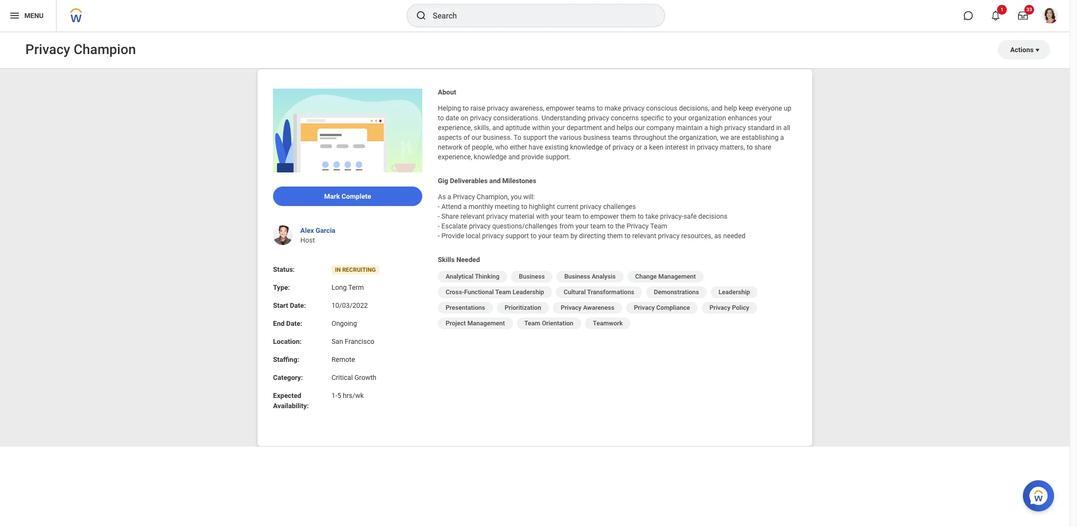 Task type: vqa. For each thing, say whether or not it's contained in the screenshot.
MENU banner
no



Task type: locate. For each thing, give the bounding box(es) containing it.
alex
[[300, 227, 314, 235]]

cross-functional team leadership
[[446, 289, 544, 296]]

date:
[[290, 302, 306, 310], [286, 320, 302, 328]]

take
[[646, 213, 659, 220]]

skills,
[[474, 124, 491, 132]]

teams
[[576, 104, 595, 112], [612, 134, 631, 141]]

business up prioritization
[[519, 273, 545, 280]]

1 horizontal spatial our
[[635, 124, 645, 132]]

complete
[[342, 193, 371, 201]]

thinking
[[475, 273, 500, 280]]

1 vertical spatial teams
[[612, 134, 631, 141]]

business
[[519, 273, 545, 280], [564, 273, 590, 280]]

your up maintain
[[674, 114, 687, 122]]

privacy up 'local'
[[469, 222, 491, 230]]

1 vertical spatial team
[[495, 289, 511, 296]]

0 horizontal spatial management
[[468, 320, 505, 327]]

0 vertical spatial support
[[523, 134, 547, 141]]

2 horizontal spatial the
[[668, 134, 678, 141]]

material
[[510, 213, 535, 220]]

1 vertical spatial empower
[[591, 213, 619, 220]]

teamwork
[[593, 320, 623, 327]]

support up have
[[523, 134, 547, 141]]

growth
[[355, 374, 377, 382]]

skills
[[438, 256, 455, 264]]

2 horizontal spatial team
[[650, 222, 667, 230]]

cultural
[[564, 289, 586, 296]]

0 vertical spatial in
[[776, 124, 782, 132]]

team orientation
[[525, 320, 574, 327]]

0 vertical spatial management
[[659, 273, 696, 280]]

leadership up privacy policy at the right
[[719, 289, 750, 296]]

2 vertical spatial team
[[553, 232, 569, 240]]

team down current
[[566, 213, 581, 220]]

0 horizontal spatial empower
[[546, 104, 575, 112]]

privacy down cultural
[[561, 304, 582, 312]]

1 vertical spatial knowledge
[[474, 153, 507, 161]]

privacy policy
[[710, 304, 749, 312]]

1 vertical spatial support
[[506, 232, 529, 240]]

relevant down take
[[632, 232, 657, 240]]

ongoing
[[332, 320, 357, 328]]

francisco
[[345, 338, 374, 346]]

and down either
[[509, 153, 520, 161]]

2 business from the left
[[564, 273, 590, 280]]

1 vertical spatial in
[[690, 143, 695, 151]]

in left the all
[[776, 124, 782, 132]]

2 experience, from the top
[[438, 153, 472, 161]]

highlight
[[529, 203, 555, 211]]

0 horizontal spatial leadership
[[513, 289, 544, 296]]

privacy left policy
[[710, 304, 731, 312]]

a down organization
[[705, 124, 708, 132]]

1 vertical spatial date:
[[286, 320, 302, 328]]

share
[[442, 213, 459, 220]]

them down challenges
[[621, 213, 636, 220]]

needed
[[723, 232, 746, 240]]

0 horizontal spatial business
[[519, 273, 545, 280]]

as
[[438, 193, 446, 201]]

1 horizontal spatial business
[[564, 273, 590, 280]]

1 vertical spatial them
[[607, 232, 623, 240]]

leadership up prioritization
[[513, 289, 544, 296]]

1 vertical spatial management
[[468, 320, 505, 327]]

privacy down meeting
[[486, 213, 508, 220]]

management up demonstrations
[[659, 273, 696, 280]]

helps
[[617, 124, 633, 132]]

in
[[335, 267, 341, 274]]

date: right the end at the left bottom of the page
[[286, 320, 302, 328]]

2 vertical spatial team
[[525, 320, 540, 327]]

organization
[[689, 114, 726, 122]]

knowledge down people,
[[474, 153, 507, 161]]

management for project management
[[468, 320, 505, 327]]

1 horizontal spatial knowledge
[[570, 143, 603, 151]]

teams down helps
[[612, 134, 631, 141]]

experience, down date
[[438, 124, 472, 132]]

a right as
[[448, 193, 451, 201]]

empower inside helping to raise privacy awareness, empower teams to make privacy conscious decisions, and help keep everyone up to date on privacy considerations. understanding privacy concerns specific to your organization enhances your experience, skills, and aptitude within your department and helps our company maintain a high privacy standard in all aspects of our business. to support the various business teams throughout the organization, we are establishing a network of people, who either have existing knowledge of privacy or a keen interest in privacy matters, to share experience, knowledge and provide support.
[[546, 104, 575, 112]]

monthly
[[469, 203, 493, 211]]

mark complete button
[[273, 187, 422, 206]]

have
[[529, 143, 543, 151]]

management down presentations
[[468, 320, 505, 327]]

2 - from the top
[[438, 213, 440, 220]]

in
[[776, 124, 782, 132], [690, 143, 695, 151]]

your down everyone
[[759, 114, 772, 122]]

knowledge down business
[[570, 143, 603, 151]]

relevant down monthly
[[461, 213, 485, 220]]

date: right start
[[290, 302, 306, 310]]

or
[[636, 143, 642, 151]]

1 business from the left
[[519, 273, 545, 280]]

0 horizontal spatial the
[[548, 134, 558, 141]]

business up cultural
[[564, 273, 590, 280]]

1 horizontal spatial empower
[[591, 213, 619, 220]]

team down prioritization
[[525, 320, 540, 327]]

support inside as a privacy champion, you will: - attend a monthly meeting to highlight current privacy challenges - share relevant privacy material with your team to empower them to take privacy-safe decisions - escalate privacy questions/challenges from your team to the privacy team - provide local privacy support to your team by directing them to relevant privacy resources, as needed
[[506, 232, 529, 240]]

- left 'escalate' at the top left
[[438, 222, 440, 230]]

your
[[674, 114, 687, 122], [759, 114, 772, 122], [552, 124, 565, 132], [551, 213, 564, 220], [576, 222, 589, 230], [539, 232, 552, 240]]

up
[[784, 104, 792, 112]]

and left helps
[[604, 124, 615, 132]]

category:
[[273, 374, 303, 382]]

date: for end date:
[[286, 320, 302, 328]]

san
[[332, 338, 343, 346]]

1 horizontal spatial the
[[616, 222, 625, 230]]

and up business.
[[493, 124, 504, 132]]

prioritization
[[505, 304, 541, 312]]

a
[[705, 124, 708, 132], [780, 134, 784, 141], [644, 143, 648, 151], [448, 193, 451, 201], [463, 203, 467, 211]]

privacy compliance
[[634, 304, 690, 312]]

0 vertical spatial them
[[621, 213, 636, 220]]

our down skills,
[[472, 134, 482, 141]]

5
[[337, 392, 341, 400]]

0 vertical spatial experience,
[[438, 124, 472, 132]]

0 horizontal spatial teams
[[576, 104, 595, 112]]

about
[[438, 88, 456, 96]]

them
[[621, 213, 636, 220], [607, 232, 623, 240]]

1-5 hrs/wk
[[332, 392, 364, 400]]

privacy left or
[[613, 143, 634, 151]]

the up 'interest'
[[668, 134, 678, 141]]

team
[[566, 213, 581, 220], [591, 222, 606, 230], [553, 232, 569, 240]]

team inside as a privacy champion, you will: - attend a monthly meeting to highlight current privacy challenges - share relevant privacy material with your team to empower them to take privacy-safe decisions - escalate privacy questions/challenges from your team to the privacy team - provide local privacy support to your team by directing them to relevant privacy resources, as needed
[[650, 222, 667, 230]]

cultural transformations
[[564, 289, 635, 296]]

provide
[[522, 153, 544, 161]]

1 horizontal spatial leadership
[[719, 289, 750, 296]]

1 horizontal spatial management
[[659, 273, 696, 280]]

high
[[710, 124, 723, 132]]

experience, down network
[[438, 153, 472, 161]]

privacy
[[487, 104, 509, 112], [623, 104, 645, 112], [470, 114, 492, 122], [588, 114, 609, 122], [725, 124, 746, 132], [613, 143, 634, 151], [697, 143, 719, 151], [580, 203, 602, 211], [486, 213, 508, 220], [469, 222, 491, 230], [482, 232, 504, 240], [658, 232, 680, 240]]

1 horizontal spatial teams
[[612, 134, 631, 141]]

team down take
[[650, 222, 667, 230]]

0 vertical spatial team
[[650, 222, 667, 230]]

in recruiting
[[335, 267, 376, 274]]

team up directing
[[591, 222, 606, 230]]

- left "share"
[[438, 213, 440, 220]]

mark
[[324, 193, 340, 201]]

1 horizontal spatial relevant
[[632, 232, 657, 240]]

empower down challenges
[[591, 213, 619, 220]]

status:
[[273, 266, 295, 274]]

organization,
[[680, 134, 719, 141]]

the down challenges
[[616, 222, 625, 230]]

10/03/2022
[[332, 302, 368, 310]]

- down as
[[438, 203, 440, 211]]

privacy left compliance
[[634, 304, 655, 312]]

our
[[635, 124, 645, 132], [472, 134, 482, 141]]

project
[[446, 320, 466, 327]]

actions button
[[998, 40, 1051, 60]]

in down organization,
[[690, 143, 695, 151]]

champion,
[[477, 193, 509, 201]]

privacy for privacy awareness
[[561, 304, 582, 312]]

empower up understanding
[[546, 104, 575, 112]]

relevant
[[461, 213, 485, 220], [632, 232, 657, 240]]

0 horizontal spatial knowledge
[[474, 153, 507, 161]]

team down thinking
[[495, 289, 511, 296]]

garcia
[[316, 227, 335, 235]]

local
[[466, 232, 481, 240]]

a right attend
[[463, 203, 467, 211]]

privacy up attend
[[453, 193, 475, 201]]

0 vertical spatial empower
[[546, 104, 575, 112]]

share
[[755, 143, 772, 151]]

awareness,
[[510, 104, 544, 112]]

1 vertical spatial our
[[472, 134, 482, 141]]

the up existing
[[548, 134, 558, 141]]

0 vertical spatial teams
[[576, 104, 595, 112]]

keep
[[739, 104, 753, 112]]

our up throughout
[[635, 124, 645, 132]]

the inside as a privacy champion, you will: - attend a monthly meeting to highlight current privacy challenges - share relevant privacy material with your team to empower them to take privacy-safe decisions - escalate privacy questions/challenges from your team to the privacy team - provide local privacy support to your team by directing them to relevant privacy resources, as needed
[[616, 222, 625, 230]]

of right aspects
[[464, 134, 470, 141]]

availability:
[[273, 402, 309, 410]]

1 vertical spatial relevant
[[632, 232, 657, 240]]

- left provide
[[438, 232, 440, 240]]

0 horizontal spatial our
[[472, 134, 482, 141]]

them right directing
[[607, 232, 623, 240]]

teams up department
[[576, 104, 595, 112]]

0 vertical spatial relevant
[[461, 213, 485, 220]]

challenges
[[603, 203, 636, 211]]

0 horizontal spatial team
[[495, 289, 511, 296]]

are
[[731, 134, 740, 141]]

policy
[[732, 304, 749, 312]]

team down from
[[553, 232, 569, 240]]

support inside helping to raise privacy awareness, empower teams to make privacy conscious decisions, and help keep everyone up to date on privacy considerations. understanding privacy concerns specific to your organization enhances your experience, skills, and aptitude within your department and helps our company maintain a high privacy standard in all aspects of our business. to support the various business teams throughout the organization, we are establishing a network of people, who either have existing knowledge of privacy or a keen interest in privacy matters, to share experience, knowledge and provide support.
[[523, 134, 547, 141]]

0 vertical spatial date:
[[290, 302, 306, 310]]

privacy up concerns
[[623, 104, 645, 112]]

4 - from the top
[[438, 232, 440, 240]]

1 vertical spatial experience,
[[438, 153, 472, 161]]

milestones
[[503, 177, 536, 185]]

support down questions/challenges
[[506, 232, 529, 240]]

1 horizontal spatial in
[[776, 124, 782, 132]]

gig
[[438, 177, 448, 185]]

matters,
[[720, 143, 745, 151]]



Task type: describe. For each thing, give the bounding box(es) containing it.
1 button
[[985, 5, 1007, 26]]

orientation
[[542, 320, 574, 327]]

profile logan mcneil image
[[1043, 8, 1058, 25]]

1 experience, from the top
[[438, 124, 472, 132]]

hrs/wk
[[343, 392, 364, 400]]

resources,
[[681, 232, 713, 240]]

menu button
[[0, 0, 56, 31]]

your up from
[[551, 213, 564, 220]]

functional
[[464, 289, 494, 296]]

from
[[559, 222, 574, 230]]

mark complete
[[324, 193, 371, 201]]

your up by
[[576, 222, 589, 230]]

to
[[514, 134, 521, 141]]

1 - from the top
[[438, 203, 440, 211]]

decisions,
[[679, 104, 710, 112]]

privacy up are
[[725, 124, 746, 132]]

caret down image
[[1034, 46, 1042, 54]]

analytical
[[446, 273, 474, 280]]

helping
[[438, 104, 461, 112]]

actions
[[1011, 46, 1034, 54]]

privacy right raise
[[487, 104, 509, 112]]

0 vertical spatial knowledge
[[570, 143, 603, 151]]

your down the with
[[539, 232, 552, 240]]

notifications large image
[[991, 11, 1001, 20]]

business
[[584, 134, 611, 141]]

date: for start date:
[[290, 302, 306, 310]]

of down business
[[605, 143, 611, 151]]

business.
[[483, 134, 512, 141]]

questions/challenges
[[492, 222, 558, 230]]

a right or
[[644, 143, 648, 151]]

start
[[273, 302, 288, 310]]

0 horizontal spatial relevant
[[461, 213, 485, 220]]

establishing
[[742, 134, 779, 141]]

business for business
[[519, 273, 545, 280]]

throughout
[[633, 134, 667, 141]]

critical
[[332, 374, 353, 382]]

current
[[557, 203, 578, 211]]

standard
[[748, 124, 775, 132]]

existing
[[545, 143, 569, 151]]

presentations
[[446, 304, 485, 312]]

alex garcia link
[[300, 227, 335, 235]]

1 leadership from the left
[[513, 289, 544, 296]]

raise
[[471, 104, 485, 112]]

privacy up department
[[588, 114, 609, 122]]

of left people,
[[464, 143, 470, 151]]

a down the all
[[780, 134, 784, 141]]

understanding
[[542, 114, 586, 122]]

you
[[511, 193, 522, 201]]

who
[[496, 143, 508, 151]]

search image
[[415, 10, 427, 21]]

date
[[446, 114, 459, 122]]

provide
[[442, 232, 464, 240]]

privacy right 'local'
[[482, 232, 504, 240]]

considerations.
[[493, 114, 540, 122]]

end
[[273, 320, 285, 328]]

project management
[[446, 320, 505, 327]]

end date:
[[273, 320, 302, 328]]

type:
[[273, 284, 290, 292]]

various
[[560, 134, 582, 141]]

on
[[461, 114, 468, 122]]

recruiting
[[342, 267, 376, 274]]

attend
[[442, 203, 462, 211]]

1 vertical spatial team
[[591, 222, 606, 230]]

support.
[[546, 153, 571, 161]]

2 leadership from the left
[[719, 289, 750, 296]]

department
[[567, 124, 602, 132]]

privacy down take
[[627, 222, 649, 230]]

0 vertical spatial our
[[635, 124, 645, 132]]

business for business analysis
[[564, 273, 590, 280]]

management for change management
[[659, 273, 696, 280]]

host
[[300, 237, 315, 244]]

justify image
[[9, 10, 20, 21]]

0 vertical spatial team
[[566, 213, 581, 220]]

business analysis
[[564, 273, 616, 280]]

1 horizontal spatial team
[[525, 320, 540, 327]]

term
[[348, 284, 364, 292]]

maintain
[[676, 124, 703, 132]]

we
[[720, 134, 729, 141]]

inbox large image
[[1018, 11, 1028, 20]]

aptitude
[[506, 124, 530, 132]]

all
[[784, 124, 791, 132]]

transformations
[[587, 289, 635, 296]]

awareness
[[583, 304, 615, 312]]

needed
[[456, 256, 480, 264]]

change
[[635, 273, 657, 280]]

enhances
[[728, 114, 757, 122]]

33
[[1027, 7, 1032, 12]]

privacy down organization,
[[697, 143, 719, 151]]

and up champion,
[[489, 177, 501, 185]]

your down understanding
[[552, 124, 565, 132]]

company
[[647, 124, 675, 132]]

33 button
[[1013, 5, 1034, 26]]

empower inside as a privacy champion, you will: - attend a monthly meeting to highlight current privacy challenges - share relevant privacy material with your team to empower them to take privacy-safe decisions - escalate privacy questions/challenges from your team to the privacy team - provide local privacy support to your team by directing them to relevant privacy resources, as needed
[[591, 213, 619, 220]]

remote
[[332, 356, 355, 364]]

safe
[[684, 213, 697, 220]]

staffing:
[[273, 356, 299, 364]]

analysis
[[592, 273, 616, 280]]

Search Workday  search field
[[433, 5, 645, 26]]

change management
[[635, 273, 696, 280]]

privacy for privacy compliance
[[634, 304, 655, 312]]

escalate
[[442, 222, 467, 230]]

demonstrations
[[654, 289, 699, 296]]

0 horizontal spatial in
[[690, 143, 695, 151]]

privacy up skills,
[[470, 114, 492, 122]]

will:
[[523, 193, 535, 201]]

cross-
[[446, 289, 464, 296]]

start date:
[[273, 302, 306, 310]]

long
[[332, 284, 347, 292]]

and up organization
[[711, 104, 723, 112]]

everyone
[[755, 104, 782, 112]]

1
[[1001, 7, 1004, 12]]

expected
[[273, 392, 301, 400]]

privacy down privacy-
[[658, 232, 680, 240]]

expected availability:
[[273, 392, 309, 410]]

privacy for privacy policy
[[710, 304, 731, 312]]

privacy-
[[660, 213, 684, 220]]

3 - from the top
[[438, 222, 440, 230]]

gig deliverables and milestones
[[438, 177, 536, 185]]

privacy right current
[[580, 203, 602, 211]]



